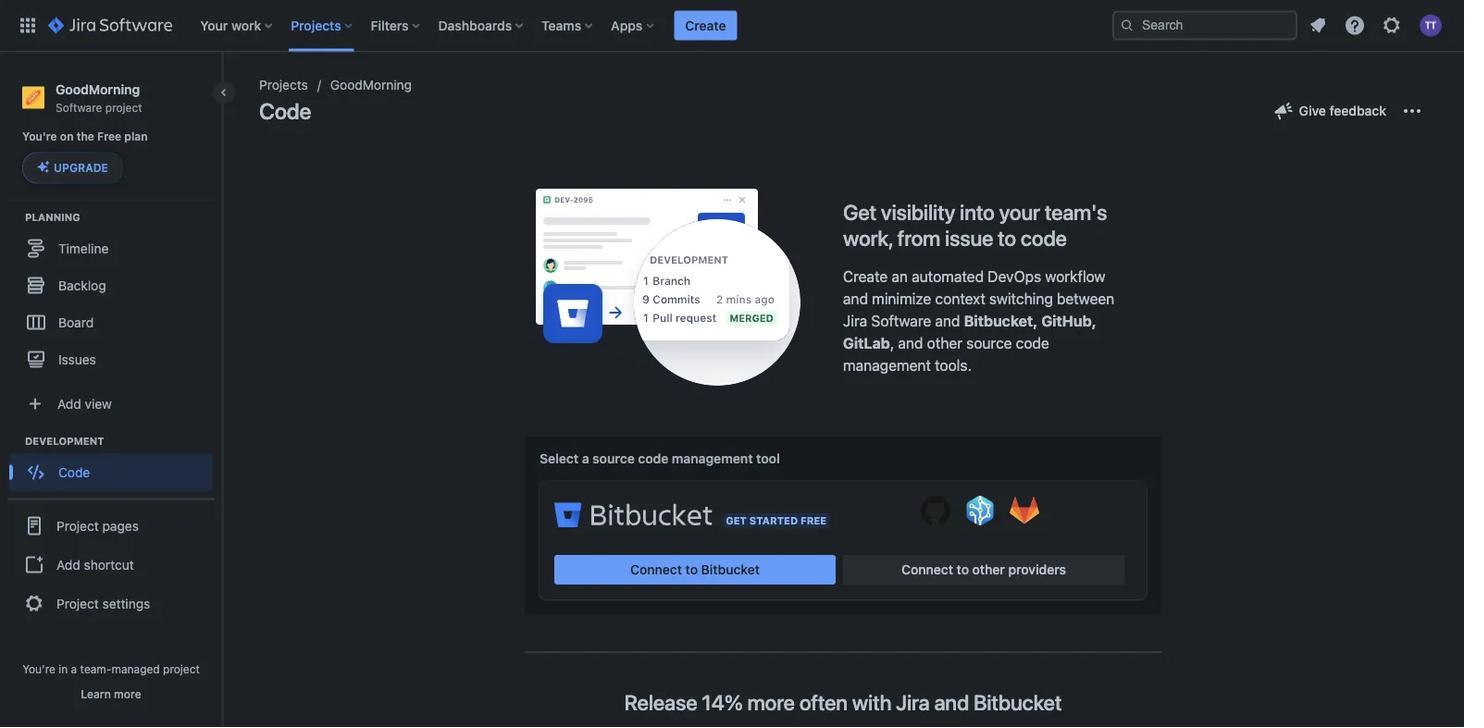 Task type: locate. For each thing, give the bounding box(es) containing it.
0 vertical spatial get
[[843, 200, 876, 225]]

development image
[[3, 430, 25, 452]]

get for get visibility into your team's work, from issue to code
[[843, 200, 876, 225]]

to inside button
[[685, 562, 698, 578]]

1 vertical spatial source
[[592, 451, 635, 466]]

create
[[685, 18, 726, 33], [843, 268, 888, 285]]

0 vertical spatial create
[[685, 18, 726, 33]]

code
[[1021, 225, 1067, 250], [1016, 334, 1049, 352], [638, 451, 669, 466]]

1 vertical spatial jira
[[896, 690, 930, 715]]

2 connect from the left
[[902, 562, 953, 578]]

0 vertical spatial software
[[56, 101, 102, 114]]

project inside the goodmorning software project
[[105, 101, 142, 114]]

bitbucket
[[701, 562, 760, 578], [974, 690, 1062, 715]]

1 horizontal spatial software
[[871, 312, 931, 330]]

a
[[582, 451, 589, 466], [71, 663, 77, 676]]

projects inside "dropdown button"
[[291, 18, 341, 33]]

1 vertical spatial project
[[56, 596, 99, 611]]

1 horizontal spatial source
[[966, 334, 1012, 352]]

plan
[[124, 130, 148, 143]]

other for to
[[972, 562, 1005, 578]]

add for add shortcut
[[56, 557, 80, 572]]

0 horizontal spatial to
[[685, 562, 698, 578]]

minimize
[[872, 290, 931, 308]]

to for connect to bitbucket
[[685, 562, 698, 578]]

management
[[843, 357, 931, 374], [672, 451, 753, 466]]

connect
[[630, 562, 682, 578], [902, 562, 953, 578]]

1 vertical spatial code
[[58, 465, 90, 480]]

your work button
[[195, 11, 280, 40]]

your profile and settings image
[[1420, 14, 1442, 37]]

board link
[[9, 304, 213, 341]]

0 horizontal spatial project
[[105, 101, 142, 114]]

0 vertical spatial code
[[259, 98, 311, 124]]

2 horizontal spatial to
[[998, 225, 1016, 250]]

1 vertical spatial management
[[672, 451, 753, 466]]

create right apps dropdown button
[[685, 18, 726, 33]]

learn more button
[[81, 687, 141, 702]]

1 vertical spatial code
[[1016, 334, 1049, 352]]

create an automated devops workflow and minimize context switching between jira software and
[[843, 268, 1115, 330]]

goodmorning up free
[[56, 81, 140, 97]]

projects up "projects" link
[[291, 18, 341, 33]]

2 project from the top
[[56, 596, 99, 611]]

goodmorning down filters
[[330, 77, 412, 93]]

add view
[[57, 396, 112, 411]]

release 14% more often with jira and bitbucket
[[624, 690, 1062, 715]]

often
[[799, 690, 848, 715]]

0 horizontal spatial more
[[114, 688, 141, 701]]

a right in
[[71, 663, 77, 676]]

jira
[[843, 312, 867, 330], [896, 690, 930, 715]]

0 horizontal spatial get
[[726, 515, 747, 527]]

management down ,
[[843, 357, 931, 374]]

you're left on
[[22, 130, 57, 143]]

other inside button
[[972, 562, 1005, 578]]

project for project pages
[[56, 518, 99, 534]]

1 vertical spatial project
[[163, 663, 200, 676]]

software inside the goodmorning software project
[[56, 101, 102, 114]]

add inside button
[[56, 557, 80, 572]]

shortcut
[[84, 557, 134, 572]]

other up "tools."
[[927, 334, 963, 352]]

0 vertical spatial code
[[1021, 225, 1067, 250]]

0 horizontal spatial create
[[685, 18, 726, 33]]

0 horizontal spatial other
[[927, 334, 963, 352]]

0 vertical spatial add
[[57, 396, 81, 411]]

get left started
[[726, 515, 747, 527]]

projects
[[291, 18, 341, 33], [259, 77, 308, 93]]

0 horizontal spatial bitbucket
[[701, 562, 760, 578]]

1 connect from the left
[[630, 562, 682, 578]]

and
[[843, 290, 868, 308], [935, 312, 960, 330], [898, 334, 923, 352], [934, 690, 969, 715]]

project settings
[[56, 596, 150, 611]]

context
[[935, 290, 985, 308]]

0 vertical spatial other
[[927, 334, 963, 352]]

1 horizontal spatial management
[[843, 357, 931, 374]]

0 vertical spatial source
[[966, 334, 1012, 352]]

automated
[[912, 268, 984, 285]]

upgrade button
[[23, 153, 122, 183]]

you're left in
[[22, 663, 55, 676]]

jira software image
[[48, 14, 172, 37], [48, 14, 172, 37]]

goodmorning inside the goodmorning software project
[[56, 81, 140, 97]]

create left an
[[843, 268, 888, 285]]

project down add shortcut in the left bottom of the page
[[56, 596, 99, 611]]

jira inside create an automated devops workflow and minimize context switching between jira software and
[[843, 312, 867, 330]]

0 vertical spatial project
[[105, 101, 142, 114]]

from
[[897, 225, 941, 250]]

1 horizontal spatial goodmorning
[[330, 77, 412, 93]]

project up add shortcut in the left bottom of the page
[[56, 518, 99, 534]]

to
[[998, 225, 1016, 250], [685, 562, 698, 578], [957, 562, 969, 578]]

0 horizontal spatial management
[[672, 451, 753, 466]]

other inside , and other source code management tools.
[[927, 334, 963, 352]]

software
[[56, 101, 102, 114], [871, 312, 931, 330]]

feedback
[[1330, 103, 1386, 118]]

more image
[[1401, 100, 1423, 122]]

other left providers
[[972, 562, 1005, 578]]

you're for you're in a team-managed project
[[22, 663, 55, 676]]

timeline
[[58, 241, 109, 256]]

goodmorning link
[[330, 74, 412, 96]]

1 horizontal spatial project
[[163, 663, 200, 676]]

add
[[57, 396, 81, 411], [56, 557, 80, 572]]

primary element
[[11, 0, 1112, 51]]

1 vertical spatial add
[[56, 557, 80, 572]]

source down bitbucket,
[[966, 334, 1012, 352]]

project
[[56, 518, 99, 534], [56, 596, 99, 611]]

1 horizontal spatial jira
[[896, 690, 930, 715]]

connect inside button
[[630, 562, 682, 578]]

more down managed
[[114, 688, 141, 701]]

bitbucket,
[[964, 312, 1038, 330]]

issues
[[58, 352, 96, 367]]

0 horizontal spatial code
[[58, 465, 90, 480]]

development group
[[9, 433, 221, 496]]

code
[[259, 98, 311, 124], [58, 465, 90, 480]]

project up plan
[[105, 101, 142, 114]]

1 horizontal spatial more
[[747, 690, 795, 715]]

pages
[[102, 518, 139, 534]]

software up the you're on the free plan
[[56, 101, 102, 114]]

managed
[[111, 663, 160, 676]]

create inside create an automated devops workflow and minimize context switching between jira software and
[[843, 268, 888, 285]]

search image
[[1120, 18, 1135, 33]]

you're for you're on the free plan
[[22, 130, 57, 143]]

0 horizontal spatial source
[[592, 451, 635, 466]]

projects down "work"
[[259, 77, 308, 93]]

select
[[540, 451, 579, 466]]

add left shortcut
[[56, 557, 80, 572]]

0 vertical spatial jira
[[843, 312, 867, 330]]

1 vertical spatial get
[[726, 515, 747, 527]]

1 vertical spatial you're
[[22, 663, 55, 676]]

0 vertical spatial management
[[843, 357, 931, 374]]

connect inside button
[[902, 562, 953, 578]]

goodmorning for goodmorning
[[330, 77, 412, 93]]

source
[[966, 334, 1012, 352], [592, 451, 635, 466]]

you're
[[22, 130, 57, 143], [22, 663, 55, 676]]

0 vertical spatial bitbucket
[[701, 562, 760, 578]]

0 horizontal spatial goodmorning
[[56, 81, 140, 97]]

0 horizontal spatial connect
[[630, 562, 682, 578]]

issues link
[[9, 341, 213, 378]]

and down context at top right
[[935, 312, 960, 330]]

view
[[85, 396, 112, 411]]

project
[[105, 101, 142, 114], [163, 663, 200, 676]]

0 horizontal spatial software
[[56, 101, 102, 114]]

your work
[[200, 18, 261, 33]]

connect for connect to other providers
[[902, 562, 953, 578]]

management inside , and other source code management tools.
[[843, 357, 931, 374]]

get for get started free
[[726, 515, 747, 527]]

0 vertical spatial you're
[[22, 130, 57, 143]]

1 horizontal spatial connect
[[902, 562, 953, 578]]

1 vertical spatial software
[[871, 312, 931, 330]]

code inside , and other source code management tools.
[[1016, 334, 1049, 352]]

0 vertical spatial project
[[56, 518, 99, 534]]

and right ,
[[898, 334, 923, 352]]

add left view
[[57, 396, 81, 411]]

0 horizontal spatial jira
[[843, 312, 867, 330]]

1 horizontal spatial get
[[843, 200, 876, 225]]

1 horizontal spatial other
[[972, 562, 1005, 578]]

source right select
[[592, 451, 635, 466]]

1 horizontal spatial to
[[957, 562, 969, 578]]

2 vertical spatial code
[[638, 451, 669, 466]]

0 vertical spatial a
[[582, 451, 589, 466]]

get inside get visibility into your team's work, from issue to code
[[843, 200, 876, 225]]

jira up gitlab
[[843, 312, 867, 330]]

code down "development"
[[58, 465, 90, 480]]

code down "projects" link
[[259, 98, 311, 124]]

connect for connect to bitbucket
[[630, 562, 682, 578]]

project right managed
[[163, 663, 200, 676]]

and inside , and other source code management tools.
[[898, 334, 923, 352]]

a right select
[[582, 451, 589, 466]]

1 horizontal spatial create
[[843, 268, 888, 285]]

1 vertical spatial projects
[[259, 77, 308, 93]]

banner
[[0, 0, 1464, 52]]

get up work,
[[843, 200, 876, 225]]

add view button
[[11, 385, 211, 422]]

group containing project pages
[[7, 498, 215, 630]]

add inside "popup button"
[[57, 396, 81, 411]]

board
[[58, 315, 94, 330]]

software down minimize
[[871, 312, 931, 330]]

more
[[114, 688, 141, 701], [747, 690, 795, 715]]

bitbucket image
[[554, 496, 713, 533], [554, 496, 713, 533]]

0 horizontal spatial a
[[71, 663, 77, 676]]

1 horizontal spatial bitbucket
[[974, 690, 1062, 715]]

1 vertical spatial a
[[71, 663, 77, 676]]

1 you're from the top
[[22, 130, 57, 143]]

create inside button
[[685, 18, 726, 33]]

and up gitlab
[[843, 290, 868, 308]]

14%
[[702, 690, 743, 715]]

release
[[624, 690, 697, 715]]

teams button
[[536, 11, 600, 40]]

add shortcut button
[[7, 546, 215, 583]]

1 vertical spatial other
[[972, 562, 1005, 578]]

jira right with
[[896, 690, 930, 715]]

with
[[852, 690, 892, 715]]

get
[[843, 200, 876, 225], [726, 515, 747, 527]]

1 vertical spatial create
[[843, 268, 888, 285]]

management left tool
[[672, 451, 753, 466]]

0 vertical spatial projects
[[291, 18, 341, 33]]

2 you're from the top
[[22, 663, 55, 676]]

code inside get visibility into your team's work, from issue to code
[[1021, 225, 1067, 250]]

,
[[890, 334, 894, 352]]

on
[[60, 130, 74, 143]]

1 project from the top
[[56, 518, 99, 534]]

more right 14%
[[747, 690, 795, 715]]

to inside button
[[957, 562, 969, 578]]

visibility
[[881, 200, 955, 225]]

group
[[7, 498, 215, 630]]



Task type: vqa. For each thing, say whether or not it's contained in the screenshot.
of to the middle
no



Task type: describe. For each thing, give the bounding box(es) containing it.
goodmorning software project
[[56, 81, 142, 114]]

help image
[[1344, 14, 1366, 37]]

settings
[[102, 596, 150, 611]]

to inside get visibility into your team's work, from issue to code
[[998, 225, 1016, 250]]

Search field
[[1112, 11, 1298, 40]]

you're in a team-managed project
[[22, 663, 200, 676]]

work
[[231, 18, 261, 33]]

bitbucket inside button
[[701, 562, 760, 578]]

connect to other providers
[[902, 562, 1066, 578]]

work,
[[843, 225, 893, 250]]

team-
[[80, 663, 111, 676]]

more inside button
[[114, 688, 141, 701]]

notifications image
[[1307, 14, 1329, 37]]

1 horizontal spatial code
[[259, 98, 311, 124]]

upgrade
[[54, 161, 108, 174]]

projects for "projects" link
[[259, 77, 308, 93]]

tools.
[[935, 357, 972, 374]]

projects for projects "dropdown button"
[[291, 18, 341, 33]]

planning image
[[3, 206, 25, 228]]

issue
[[945, 225, 993, 250]]

switching
[[989, 290, 1053, 308]]

started
[[749, 515, 798, 527]]

projects button
[[285, 11, 360, 40]]

filters button
[[365, 11, 427, 40]]

teams
[[542, 18, 581, 33]]

between
[[1057, 290, 1115, 308]]

code inside development "group"
[[58, 465, 90, 480]]

goodmorning for goodmorning software project
[[56, 81, 140, 97]]

connect to bitbucket
[[630, 562, 760, 578]]

give
[[1299, 103, 1326, 118]]

your
[[200, 18, 228, 33]]

apps
[[611, 18, 643, 33]]

into
[[960, 200, 995, 225]]

give feedback button
[[1262, 96, 1398, 126]]

your
[[999, 200, 1040, 225]]

appswitcher icon image
[[17, 14, 39, 37]]

team's
[[1045, 200, 1107, 225]]

and right with
[[934, 690, 969, 715]]

backlog link
[[9, 267, 213, 304]]

project pages link
[[7, 506, 215, 546]]

backlog
[[58, 278, 106, 293]]

gitlab
[[843, 334, 890, 352]]

edit image
[[185, 514, 207, 536]]

create button
[[674, 11, 737, 40]]

software inside create an automated devops workflow and minimize context switching between jira software and
[[871, 312, 931, 330]]

filters
[[371, 18, 409, 33]]

devops
[[988, 268, 1041, 285]]

apps button
[[605, 11, 661, 40]]

github,
[[1042, 312, 1097, 330]]

create for create an automated devops workflow and minimize context switching between jira software and
[[843, 268, 888, 285]]

add shortcut
[[56, 557, 134, 572]]

timeline link
[[9, 230, 213, 267]]

select a source code management tool
[[540, 451, 780, 466]]

free
[[97, 130, 121, 143]]

banner containing your work
[[0, 0, 1464, 52]]

learn more
[[81, 688, 141, 701]]

project for project settings
[[56, 596, 99, 611]]

to for connect to other providers
[[957, 562, 969, 578]]

free
[[801, 515, 827, 527]]

give feedback
[[1299, 103, 1386, 118]]

connect to bitbucket button
[[554, 555, 836, 585]]

, and other source code management tools.
[[843, 334, 1049, 374]]

code link
[[9, 454, 213, 491]]

1 horizontal spatial a
[[582, 451, 589, 466]]

an
[[892, 268, 908, 285]]

1 vertical spatial bitbucket
[[974, 690, 1062, 715]]

you're on the free plan
[[22, 130, 148, 143]]

tool
[[756, 451, 780, 466]]

bitbucket, github, gitlab
[[843, 312, 1097, 352]]

get started free
[[726, 515, 827, 527]]

settings image
[[1381, 14, 1403, 37]]

the
[[77, 130, 94, 143]]

connect to other providers button
[[843, 555, 1124, 585]]

get visibility into your team's work, from issue to code
[[843, 200, 1107, 250]]

source inside , and other source code management tools.
[[966, 334, 1012, 352]]

planning
[[25, 211, 80, 223]]

projects link
[[259, 74, 308, 96]]

planning group
[[9, 209, 221, 383]]

add for add view
[[57, 396, 81, 411]]

learn
[[81, 688, 111, 701]]

other for and
[[927, 334, 963, 352]]

development
[[25, 435, 104, 447]]

dashboards
[[438, 18, 512, 33]]

create for create
[[685, 18, 726, 33]]

project pages
[[56, 518, 139, 534]]

workflow
[[1045, 268, 1106, 285]]

dashboards button
[[433, 11, 530, 40]]

project settings link
[[7, 583, 215, 624]]

in
[[59, 663, 68, 676]]

providers
[[1008, 562, 1066, 578]]



